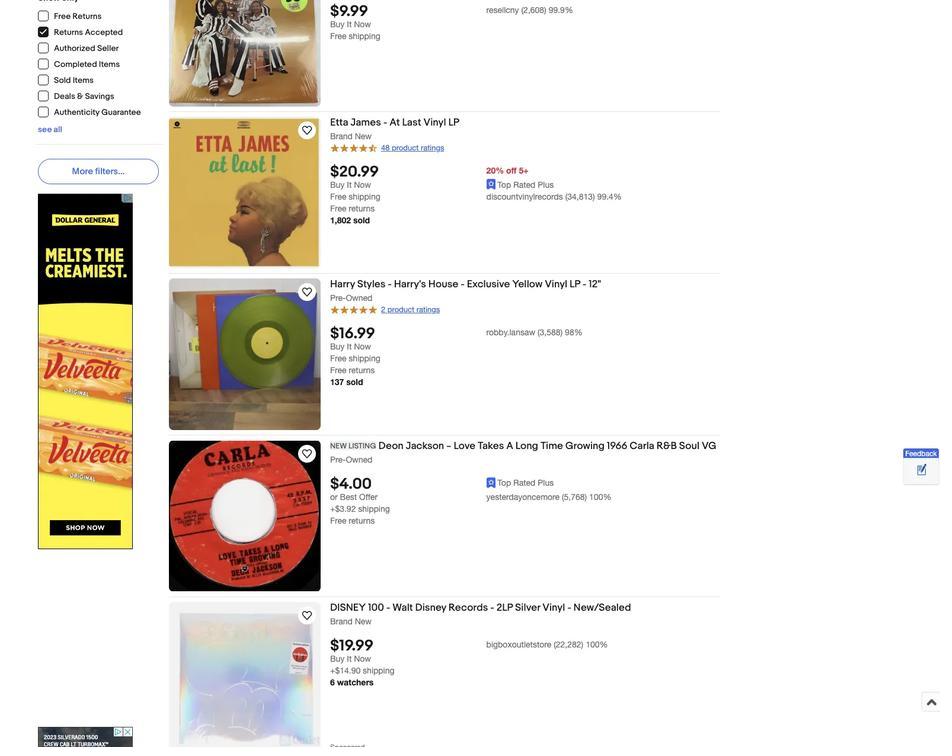 Task type: locate. For each thing, give the bounding box(es) containing it.
shipping down offer
[[358, 505, 390, 514]]

3 it from the top
[[347, 342, 352, 351]]

1 brand from the top
[[330, 132, 353, 141]]

1 plus from the top
[[538, 180, 554, 190]]

owned down listing on the bottom of the page
[[346, 455, 373, 465]]

0 vertical spatial lp
[[449, 117, 460, 129]]

ratings
[[421, 143, 444, 152], [417, 305, 440, 314]]

listing
[[349, 442, 376, 451]]

plus up "yesterdayoncemore"
[[538, 479, 554, 488]]

5+
[[519, 165, 529, 175]]

1 vertical spatial product
[[388, 305, 415, 314]]

0 vertical spatial new
[[355, 132, 372, 141]]

exclusive
[[467, 279, 510, 291]]

2 returns from the top
[[349, 366, 375, 375]]

now inside resellcny (2,608) 99.9% buy it now free shipping
[[354, 20, 371, 29]]

walt
[[393, 602, 413, 614]]

100%
[[590, 493, 612, 502], [586, 641, 608, 650]]

top rated plus for top rated plus image
[[498, 479, 554, 488]]

1 pre- from the top
[[330, 294, 346, 303]]

0 vertical spatial top
[[498, 180, 511, 190]]

0 vertical spatial pre-
[[330, 294, 346, 303]]

2lp
[[497, 602, 513, 614]]

shipping for resellcny (2,608) 99.9% buy it now free shipping
[[349, 32, 381, 41]]

yellow
[[513, 279, 543, 291]]

2 advertisement region from the top
[[38, 727, 133, 748]]

4 buy from the top
[[330, 655, 345, 664]]

all
[[54, 124, 62, 134]]

new down james
[[355, 132, 372, 141]]

2 now from the top
[[354, 180, 371, 190]]

off
[[506, 165, 517, 175]]

rated up discountvinylrecords
[[514, 180, 536, 190]]

returns down $16.99
[[349, 366, 375, 375]]

pre- down "harry"
[[330, 294, 346, 303]]

buy inside robby.lansaw (3,588) 98% buy it now free shipping free returns 137 sold
[[330, 342, 345, 351]]

completed
[[54, 59, 97, 69]]

- right 100
[[386, 602, 390, 614]]

2 plus from the top
[[538, 479, 554, 488]]

product inside 2 product ratings link
[[388, 305, 415, 314]]

48 product ratings link
[[330, 142, 444, 153]]

new listing deon jackson – love takes a long time growing 1966 carla r&b soul vg pre-owned
[[330, 441, 717, 465]]

1 vertical spatial lp
[[570, 279, 580, 291]]

carla
[[630, 441, 655, 452]]

2 vertical spatial new
[[355, 617, 372, 627]]

0 vertical spatial advertisement region
[[38, 194, 133, 549]]

4 it from the top
[[347, 655, 352, 664]]

at
[[390, 117, 400, 129]]

brand down disney
[[330, 617, 353, 627]]

owned
[[346, 294, 373, 303], [346, 455, 373, 465]]

authenticity guarantee
[[54, 107, 141, 117]]

0 vertical spatial product
[[392, 143, 419, 152]]

1 rated from the top
[[514, 180, 536, 190]]

product right 48
[[392, 143, 419, 152]]

styles
[[357, 279, 386, 291]]

2 buy from the top
[[330, 180, 345, 190]]

2 brand from the top
[[330, 617, 353, 627]]

1 vertical spatial top
[[498, 479, 511, 488]]

buy for bigboxoutletstore
[[330, 655, 345, 664]]

returns
[[73, 11, 102, 21], [54, 27, 83, 37]]

0 vertical spatial returns
[[73, 11, 102, 21]]

1 now from the top
[[354, 20, 371, 29]]

shipping
[[349, 32, 381, 41], [349, 192, 381, 201], [349, 354, 381, 363], [358, 505, 390, 514], [363, 667, 395, 676]]

top rated plus image
[[487, 478, 496, 488]]

new left listing on the bottom of the page
[[330, 442, 347, 451]]

1 top rated plus from the top
[[498, 180, 554, 190]]

0 vertical spatial plus
[[538, 180, 554, 190]]

james
[[351, 117, 381, 129]]

love
[[454, 441, 476, 452]]

1 vertical spatial returns
[[349, 366, 375, 375]]

vinyl
[[424, 117, 446, 129], [545, 279, 568, 291], [543, 602, 565, 614]]

shipping inside resellcny (2,608) 99.9% buy it now free shipping
[[349, 32, 381, 41]]

top right top rated plus image
[[498, 479, 511, 488]]

2 top rated plus from the top
[[498, 479, 554, 488]]

100% inside yesterdayoncemore (5,768) 100% +$3.92 shipping free returns
[[590, 493, 612, 502]]

items up 'deals & savings'
[[73, 75, 94, 85]]

48
[[381, 143, 390, 152]]

ratings inside 2 product ratings link
[[417, 305, 440, 314]]

shipping down $9.99
[[349, 32, 381, 41]]

1 vertical spatial sold
[[346, 377, 363, 387]]

1 advertisement region from the top
[[38, 194, 133, 549]]

&
[[77, 91, 83, 101]]

product inside 48 product ratings link
[[392, 143, 419, 152]]

etta james - at last vinyl lp heading
[[330, 117, 460, 129]]

owned inside the harry styles - harry's house - exclusive yellow vinyl lp - 12" pre-owned
[[346, 294, 373, 303]]

it inside resellcny (2,608) 99.9% buy it now free shipping
[[347, 20, 352, 29]]

0 horizontal spatial items
[[73, 75, 94, 85]]

0 vertical spatial returns
[[349, 204, 375, 213]]

pre-
[[330, 294, 346, 303], [330, 455, 346, 465]]

house
[[429, 279, 459, 291]]

1 horizontal spatial items
[[99, 59, 120, 69]]

jackson
[[406, 441, 444, 452]]

pre- inside new listing deon jackson – love takes a long time growing 1966 carla r&b soul vg pre-owned
[[330, 455, 346, 465]]

2 top from the top
[[498, 479, 511, 488]]

plus for top rated plus icon
[[538, 180, 554, 190]]

owned down styles
[[346, 294, 373, 303]]

rated up "yesterdayoncemore"
[[514, 479, 536, 488]]

returns down 'free shipping'
[[349, 204, 375, 213]]

0 vertical spatial brand
[[330, 132, 353, 141]]

sold inside robby.lansaw (3,588) 98% buy it now free shipping free returns 137 sold
[[346, 377, 363, 387]]

3 now from the top
[[354, 342, 371, 351]]

etta
[[330, 117, 348, 129]]

1 buy from the top
[[330, 20, 345, 29]]

watchers
[[337, 678, 374, 688]]

top rated plus
[[498, 180, 554, 190], [498, 479, 554, 488]]

1 vertical spatial rated
[[514, 479, 536, 488]]

- left 12"
[[583, 279, 587, 291]]

+$14.90
[[330, 667, 361, 676]]

1 vertical spatial owned
[[346, 455, 373, 465]]

0 horizontal spatial lp
[[449, 117, 460, 129]]

free
[[54, 11, 71, 21], [330, 32, 347, 41], [330, 192, 347, 201], [330, 204, 347, 213], [330, 354, 347, 363], [330, 366, 347, 375], [330, 517, 347, 526]]

2 pre- from the top
[[330, 455, 346, 465]]

items down the "seller"
[[99, 59, 120, 69]]

new down 100
[[355, 617, 372, 627]]

buy inside bigboxoutletstore (22,282) 100% buy it now +$14.90 shipping 6 watchers
[[330, 655, 345, 664]]

it inside robby.lansaw (3,588) 98% buy it now free shipping free returns 137 sold
[[347, 342, 352, 351]]

records
[[449, 602, 488, 614]]

shipping down $16.99
[[349, 354, 381, 363]]

1 vertical spatial 100%
[[586, 641, 608, 650]]

vinyl inside the harry styles - harry's house - exclusive yellow vinyl lp - 12" pre-owned
[[545, 279, 568, 291]]

100% right (5,768)
[[590, 493, 612, 502]]

- right house
[[461, 279, 465, 291]]

now inside robby.lansaw (3,588) 98% buy it now free shipping free returns 137 sold
[[354, 342, 371, 351]]

feedback
[[906, 450, 937, 458]]

3 buy from the top
[[330, 342, 345, 351]]

buy inside resellcny (2,608) 99.9% buy it now free shipping
[[330, 20, 345, 29]]

product right 2
[[388, 305, 415, 314]]

top rated plus up discountvinylrecords
[[498, 180, 554, 190]]

1 vertical spatial top rated plus
[[498, 479, 554, 488]]

ratings up 20% off 5+ buy it now on the top of the page
[[421, 143, 444, 152]]

brand inside the "etta james - at last vinyl lp brand new"
[[330, 132, 353, 141]]

top for top rated plus image
[[498, 479, 511, 488]]

returns up the returns accepted
[[73, 11, 102, 21]]

1 vertical spatial ratings
[[417, 305, 440, 314]]

it inside 20% off 5+ buy it now
[[347, 180, 352, 190]]

deon jackson – love takes a long time growing 1966 carla r&b soul vg image
[[169, 441, 321, 592]]

lp inside the "etta james - at last vinyl lp brand new"
[[449, 117, 460, 129]]

ratings inside 48 product ratings link
[[421, 143, 444, 152]]

1 vertical spatial plus
[[538, 479, 554, 488]]

shipping for robby.lansaw (3,588) 98% buy it now free shipping free returns 137 sold
[[349, 354, 381, 363]]

it for bigboxoutletstore
[[347, 655, 352, 664]]

top right top rated plus icon
[[498, 180, 511, 190]]

+$3.92
[[330, 505, 356, 514]]

1 it from the top
[[347, 20, 352, 29]]

etta james - at last vinyl lp image
[[169, 117, 321, 269]]

2 vertical spatial returns
[[349, 517, 375, 526]]

100% right '(22,282)'
[[586, 641, 608, 650]]

shipping down the $20.99
[[349, 192, 381, 201]]

sold
[[54, 75, 71, 85]]

ratings down house
[[417, 305, 440, 314]]

0 vertical spatial 100%
[[590, 493, 612, 502]]

discountvinylrecords (34,813) 99.4% free returns 1,802 sold
[[330, 192, 622, 225]]

disney 100 - walt disney records - 2lp silver vinyl - new/sealed brand new
[[330, 602, 631, 627]]

- left the at at the top left of page
[[383, 117, 387, 129]]

or best offer
[[330, 493, 378, 502]]

vinyl right silver
[[543, 602, 565, 614]]

plus
[[538, 180, 554, 190], [538, 479, 554, 488]]

bigboxoutletstore
[[487, 641, 552, 650]]

it for resellcny
[[347, 20, 352, 29]]

top rated plus up "yesterdayoncemore"
[[498, 479, 554, 488]]

product for $16.99
[[388, 305, 415, 314]]

2 it from the top
[[347, 180, 352, 190]]

vg
[[702, 441, 717, 452]]

now for bigboxoutletstore
[[354, 655, 371, 664]]

$4.00
[[330, 476, 372, 494]]

now inside 20% off 5+ buy it now
[[354, 180, 371, 190]]

long
[[516, 441, 539, 452]]

it inside bigboxoutletstore (22,282) 100% buy it now +$14.90 shipping 6 watchers
[[347, 655, 352, 664]]

1 horizontal spatial lp
[[570, 279, 580, 291]]

0 vertical spatial ratings
[[421, 143, 444, 152]]

1 owned from the top
[[346, 294, 373, 303]]

2 owned from the top
[[346, 455, 373, 465]]

brand
[[330, 132, 353, 141], [330, 617, 353, 627]]

growing
[[566, 441, 605, 452]]

1 returns from the top
[[349, 204, 375, 213]]

pre- up $4.00
[[330, 455, 346, 465]]

1 vertical spatial items
[[73, 75, 94, 85]]

0 vertical spatial vinyl
[[424, 117, 446, 129]]

returns
[[349, 204, 375, 213], [349, 366, 375, 375], [349, 517, 375, 526]]

watch deon jackson – love takes a long time growing 1966 carla r&b soul vg image
[[300, 447, 314, 461]]

disney
[[330, 602, 366, 614]]

1 vertical spatial new
[[330, 442, 347, 451]]

brand down etta
[[330, 132, 353, 141]]

100% inside bigboxoutletstore (22,282) 100% buy it now +$14.90 shipping 6 watchers
[[586, 641, 608, 650]]

harry styles - harry's house - exclusive yellow vinyl lp - 12" heading
[[330, 279, 601, 291]]

shipping for bigboxoutletstore (22,282) 100% buy it now +$14.90 shipping 6 watchers
[[363, 667, 395, 676]]

free returns link
[[38, 10, 102, 21]]

it for 20%
[[347, 180, 352, 190]]

new/sealed
[[574, 602, 631, 614]]

watch disney 100 - walt disney records - 2lp silver vinyl - new/sealed image
[[300, 609, 314, 623]]

1 vertical spatial pre-
[[330, 455, 346, 465]]

harry styles - harry's house - exclusive yellow vinyl lp - 12" link
[[330, 279, 721, 293]]

rated
[[514, 180, 536, 190], [514, 479, 536, 488]]

1 vertical spatial advertisement region
[[38, 727, 133, 748]]

shipping up watchers
[[363, 667, 395, 676]]

99.9%
[[549, 5, 573, 15]]

free shipping
[[330, 192, 381, 201]]

it
[[347, 20, 352, 29], [347, 180, 352, 190], [347, 342, 352, 351], [347, 655, 352, 664]]

advertisement region
[[38, 194, 133, 549], [38, 727, 133, 748]]

new
[[355, 132, 372, 141], [330, 442, 347, 451], [355, 617, 372, 627]]

returns down "+$3.92"
[[349, 517, 375, 526]]

0 vertical spatial sold
[[353, 215, 370, 225]]

buy
[[330, 20, 345, 29], [330, 180, 345, 190], [330, 342, 345, 351], [330, 655, 345, 664]]

3 returns from the top
[[349, 517, 375, 526]]

disney 100 - walt disney records - 2lp silver vinyl - new/sealed image
[[169, 602, 321, 748]]

returns down free returns link
[[54, 27, 83, 37]]

vinyl right yellow
[[545, 279, 568, 291]]

best
[[340, 493, 357, 502]]

plus up discountvinylrecords
[[538, 180, 554, 190]]

98%
[[565, 328, 583, 337]]

items
[[99, 59, 120, 69], [73, 75, 94, 85]]

0 vertical spatial rated
[[514, 180, 536, 190]]

sold right 137
[[346, 377, 363, 387]]

1 vertical spatial brand
[[330, 617, 353, 627]]

0 vertical spatial top rated plus
[[498, 180, 554, 190]]

shipping inside robby.lansaw (3,588) 98% buy it now free shipping free returns 137 sold
[[349, 354, 381, 363]]

now inside bigboxoutletstore (22,282) 100% buy it now +$14.90 shipping 6 watchers
[[354, 655, 371, 664]]

see
[[38, 124, 52, 134]]

vinyl right last
[[424, 117, 446, 129]]

ratings for $20.99
[[421, 143, 444, 152]]

lp left 12"
[[570, 279, 580, 291]]

4 now from the top
[[354, 655, 371, 664]]

buy inside 20% off 5+ buy it now
[[330, 180, 345, 190]]

1 vertical spatial vinyl
[[545, 279, 568, 291]]

free inside discountvinylrecords (34,813) 99.4% free returns 1,802 sold
[[330, 204, 347, 213]]

0 vertical spatial owned
[[346, 294, 373, 303]]

$20.99
[[330, 163, 379, 181]]

1 top from the top
[[498, 180, 511, 190]]

shipping inside bigboxoutletstore (22,282) 100% buy it now +$14.90 shipping 6 watchers
[[363, 667, 395, 676]]

lp right last
[[449, 117, 460, 129]]

product
[[392, 143, 419, 152], [388, 305, 415, 314]]

2 vertical spatial vinyl
[[543, 602, 565, 614]]

2 rated from the top
[[514, 479, 536, 488]]

137
[[330, 377, 344, 387]]

now for resellcny
[[354, 20, 371, 29]]

0 vertical spatial items
[[99, 59, 120, 69]]

sold right 1,802
[[353, 215, 370, 225]]



Task type: vqa. For each thing, say whether or not it's contained in the screenshot.
'Walt' on the left bottom
yes



Task type: describe. For each thing, give the bounding box(es) containing it.
returns accepted
[[54, 27, 123, 37]]

$16.99
[[330, 325, 375, 343]]

- left 2lp
[[491, 602, 494, 614]]

6
[[330, 678, 335, 688]]

2
[[381, 305, 386, 314]]

rated for top rated plus icon
[[514, 180, 536, 190]]

yesterdayoncemore (5,768) 100% +$3.92 shipping free returns
[[330, 493, 612, 526]]

48 product ratings
[[381, 143, 444, 152]]

savings
[[85, 91, 114, 101]]

- left new/sealed
[[568, 602, 572, 614]]

see all button
[[38, 124, 62, 134]]

takes
[[478, 441, 504, 452]]

(2,608)
[[522, 5, 547, 15]]

- inside the "etta james - at last vinyl lp brand new"
[[383, 117, 387, 129]]

a
[[507, 441, 513, 452]]

new inside the "etta james - at last vinyl lp brand new"
[[355, 132, 372, 141]]

1 vertical spatial returns
[[54, 27, 83, 37]]

accepted
[[85, 27, 123, 37]]

completed items
[[54, 59, 120, 69]]

etta james - at last vinyl lp brand new
[[330, 117, 460, 141]]

vinyl inside the "etta james - at last vinyl lp brand new"
[[424, 117, 446, 129]]

2 product ratings link
[[330, 304, 440, 315]]

sold items
[[54, 75, 94, 85]]

etta james - at last vinyl lp link
[[330, 117, 721, 131]]

new inside new listing deon jackson – love takes a long time growing 1966 carla r&b soul vg pre-owned
[[330, 442, 347, 451]]

more
[[72, 166, 93, 177]]

2 product ratings
[[381, 305, 440, 314]]

(5,768)
[[562, 493, 587, 502]]

guarantee
[[101, 107, 141, 117]]

or
[[330, 493, 338, 502]]

buy for 20%
[[330, 180, 345, 190]]

owned inside new listing deon jackson – love takes a long time growing 1966 carla r&b soul vg pre-owned
[[346, 455, 373, 465]]

(34,813)
[[566, 192, 595, 201]]

returns inside robby.lansaw (3,588) 98% buy it now free shipping free returns 137 sold
[[349, 366, 375, 375]]

100
[[368, 602, 384, 614]]

filters...
[[95, 166, 125, 177]]

product for $20.99
[[392, 143, 419, 152]]

harry's
[[394, 279, 426, 291]]

robby.lansaw
[[487, 328, 536, 337]]

robby.lansaw (3,588) 98% buy it now free shipping free returns 137 sold
[[330, 328, 583, 387]]

free inside resellcny (2,608) 99.9% buy it now free shipping
[[330, 32, 347, 41]]

$9.99
[[330, 2, 368, 21]]

1966
[[607, 441, 628, 452]]

lp inside the harry styles - harry's house - exclusive yellow vinyl lp - 12" pre-owned
[[570, 279, 580, 291]]

last
[[402, 117, 421, 129]]

buy for resellcny
[[330, 20, 345, 29]]

now for 20%
[[354, 180, 371, 190]]

top rated plus image
[[487, 179, 496, 190]]

returns inside discountvinylrecords (34,813) 99.4% free returns 1,802 sold
[[349, 204, 375, 213]]

deon
[[379, 441, 404, 452]]

watch etta james - at last vinyl lp image
[[300, 123, 314, 138]]

deals & savings link
[[38, 90, 115, 101]]

authorized seller
[[54, 43, 119, 53]]

items for completed items
[[99, 59, 120, 69]]

top for top rated plus icon
[[498, 180, 511, 190]]

deals
[[54, 91, 75, 101]]

pre- inside the harry styles - harry's house - exclusive yellow vinyl lp - 12" pre-owned
[[330, 294, 346, 303]]

$19.99
[[330, 638, 374, 656]]

yesterdayoncemore
[[487, 493, 560, 502]]

disney 100 - walt disney records - 2lp silver vinyl - new/sealed link
[[330, 602, 721, 617]]

rated for top rated plus image
[[514, 479, 536, 488]]

authorized seller link
[[38, 42, 119, 53]]

- right styles
[[388, 279, 392, 291]]

sold items link
[[38, 74, 94, 85]]

harry
[[330, 279, 355, 291]]

shipping inside yesterdayoncemore (5,768) 100% +$3.92 shipping free returns
[[358, 505, 390, 514]]

disney 100 - walt disney records - 2lp silver vinyl - new/sealed heading
[[330, 602, 631, 614]]

watch harry styles - harry's house - exclusive yellow vinyl lp - 12" image
[[300, 285, 314, 299]]

see all
[[38, 124, 62, 134]]

vinyl inside disney 100 - walt disney records - 2lp silver vinyl - new/sealed brand new
[[543, 602, 565, 614]]

100% for bigboxoutletstore (22,282) 100% buy it now +$14.90 shipping 6 watchers
[[586, 641, 608, 650]]

harry styles - harry's house - exclusive yellow vinyl lp - 12" pre-owned
[[330, 279, 601, 303]]

bigboxoutletstore (22,282) 100% buy it now +$14.90 shipping 6 watchers
[[330, 641, 608, 688]]

r&b
[[657, 441, 677, 452]]

authenticity
[[54, 107, 100, 117]]

sold inside discountvinylrecords (34,813) 99.4% free returns 1,802 sold
[[353, 215, 370, 225]]

resellcny
[[487, 5, 519, 15]]

returns accepted link
[[38, 26, 124, 37]]

20% off 5+ buy it now
[[330, 165, 529, 190]]

top rated plus for top rated plus icon
[[498, 180, 554, 190]]

harry styles - harry's house - exclusive yellow vinyl lp - 12" image
[[169, 279, 321, 431]]

silver
[[515, 602, 541, 614]]

100% for yesterdayoncemore (5,768) 100% +$3.92 shipping free returns
[[590, 493, 612, 502]]

time
[[541, 441, 563, 452]]

offer
[[359, 493, 378, 502]]

plus for top rated plus image
[[538, 479, 554, 488]]

seller
[[97, 43, 119, 53]]

(22,282)
[[554, 641, 584, 650]]

sealed: the 5th dimension - love's lines, angels and rhymes - 1971 lp bell 6060 image
[[169, 0, 321, 107]]

now for robby.lansaw
[[354, 342, 371, 351]]

(3,588)
[[538, 328, 563, 337]]

completed items link
[[38, 58, 121, 69]]

buy for robby.lansaw
[[330, 342, 345, 351]]

returns inside yesterdayoncemore (5,768) 100% +$3.92 shipping free returns
[[349, 517, 375, 526]]

authorized
[[54, 43, 95, 53]]

discountvinylrecords
[[487, 192, 563, 201]]

soul
[[679, 441, 700, 452]]

free returns
[[54, 11, 102, 21]]

deon jackson – love takes a long time growing 1966 carla r&b soul vg heading
[[330, 441, 717, 452]]

–
[[447, 441, 452, 452]]

free inside yesterdayoncemore (5,768) 100% +$3.92 shipping free returns
[[330, 517, 347, 526]]

brand inside disney 100 - walt disney records - 2lp silver vinyl - new/sealed brand new
[[330, 617, 353, 627]]

items for sold items
[[73, 75, 94, 85]]

authenticity guarantee link
[[38, 106, 142, 117]]

resellcny (2,608) 99.9% buy it now free shipping
[[330, 5, 573, 41]]

disney
[[415, 602, 447, 614]]

12"
[[589, 279, 601, 291]]

ratings for $16.99
[[417, 305, 440, 314]]

it for robby.lansaw
[[347, 342, 352, 351]]

deals & savings
[[54, 91, 114, 101]]

more filters... button
[[38, 159, 159, 184]]

1,802
[[330, 215, 351, 225]]

new inside disney 100 - walt disney records - 2lp silver vinyl - new/sealed brand new
[[355, 617, 372, 627]]



